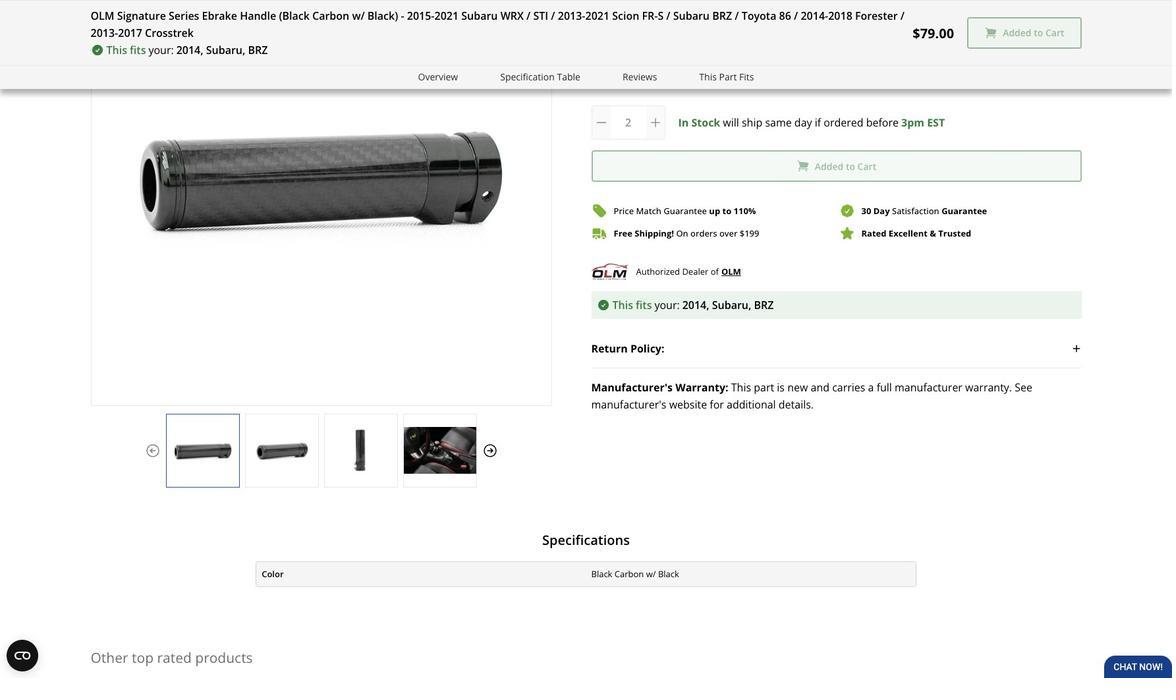 Task type: describe. For each thing, give the bounding box(es) containing it.
satisfaction
[[892, 205, 939, 217]]

same
[[765, 115, 792, 130]]

ordered
[[824, 115, 864, 130]]

3 empty star image from the left
[[638, 15, 649, 27]]

1 horizontal spatial fits
[[636, 298, 652, 313]]

interest-
[[677, 74, 720, 88]]

2 horizontal spatial to
[[1034, 27, 1043, 39]]

this left part
[[699, 71, 717, 83]]

cart for topmost added to cart button
[[1046, 27, 1065, 39]]

will
[[723, 115, 739, 130]]

1 guarantee from the left
[[664, 205, 707, 217]]

0 horizontal spatial to
[[723, 205, 732, 217]]

cart for the bottommost added to cart button
[[858, 160, 877, 172]]

0 horizontal spatial your:
[[149, 43, 174, 57]]

manufacturer's
[[591, 398, 667, 412]]

website
[[669, 398, 707, 412]]

2 guarantee from the left
[[942, 205, 987, 217]]

2017
[[118, 26, 142, 40]]

black carbon w/ black
[[591, 568, 679, 580]]

manufacturer's warranty:
[[591, 380, 729, 395]]

carbon inside olm signature series ebrake handle (black carbon w/ black) - 2015-2021 subaru wrx / sti / 2013-2021 scion fr-s / subaru brz / toyota 86 / 2014-2018 forester / 2013-2017 crosstrek
[[312, 9, 349, 23]]

1 vertical spatial added
[[815, 160, 844, 172]]

2 in from the left
[[656, 74, 665, 88]]

1 / from the left
[[527, 9, 531, 23]]

scion
[[612, 9, 639, 23]]

additional
[[727, 398, 776, 412]]

30 day satisfaction guarantee
[[862, 205, 987, 217]]

and
[[811, 380, 830, 395]]

2018
[[828, 9, 853, 23]]

specifications
[[542, 531, 630, 549]]

this part fits link
[[699, 70, 754, 85]]

free
[[720, 74, 740, 88]]

manufacturer's
[[591, 380, 673, 395]]

installments
[[743, 74, 806, 88]]

free shipping! on orders over $199
[[614, 227, 759, 239]]

rated
[[862, 227, 887, 239]]

1 horizontal spatial w/
[[646, 568, 656, 580]]

1 horizontal spatial your:
[[655, 298, 680, 313]]

1 horizontal spatial of
[[809, 74, 819, 88]]

warranty:
[[676, 380, 729, 395]]

go to right image image
[[482, 443, 498, 458]]

of inside 'authorized dealer of olm'
[[711, 265, 719, 277]]

warranty.
[[965, 380, 1012, 395]]

0 horizontal spatial added to cart
[[815, 160, 877, 172]]

other
[[91, 649, 128, 667]]

over
[[719, 227, 738, 239]]

price
[[614, 205, 634, 217]]

wrx
[[501, 9, 524, 23]]

0 vertical spatial added
[[1003, 27, 1032, 39]]

day
[[795, 115, 812, 130]]

olm signature series ebrake handle (black carbon w/ black) - 2015-2021 subaru wrx / sti / 2013-2021 scion fr-s / subaru brz / toyota 86 / 2014-2018 forester / 2013-2017 crosstrek
[[91, 9, 905, 40]]

rated excellent & trusted
[[862, 227, 972, 239]]

est
[[927, 115, 945, 130]]

2014-
[[801, 9, 828, 23]]

crosstrek
[[145, 26, 194, 40]]

authorized
[[636, 265, 680, 277]]

this part fits
[[699, 71, 754, 83]]

0 horizontal spatial subaru,
[[206, 43, 245, 57]]

details.
[[779, 398, 814, 412]]

dealer
[[682, 265, 709, 277]]

1 vertical spatial brz
[[248, 43, 268, 57]]

is
[[777, 380, 785, 395]]

signature
[[117, 9, 166, 23]]

6 / from the left
[[901, 9, 905, 23]]

up
[[709, 205, 720, 217]]

day
[[874, 205, 890, 217]]

110%
[[734, 205, 756, 217]]

series
[[169, 9, 199, 23]]

match
[[636, 205, 662, 217]]

2 / from the left
[[551, 9, 555, 23]]

shop pay image
[[860, 75, 915, 88]]

other top rated products
[[91, 649, 253, 667]]

specification
[[500, 71, 555, 83]]

1 horizontal spatial carbon
[[615, 568, 644, 580]]

pay
[[591, 74, 610, 88]]

overview link
[[418, 70, 458, 85]]

olm image
[[591, 262, 628, 281]]

0 vertical spatial added to cart
[[1003, 27, 1065, 39]]

2 vertical spatial brz
[[754, 298, 774, 313]]

sti
[[533, 9, 548, 23]]

new
[[788, 380, 808, 395]]

increment image
[[649, 116, 662, 129]]

shipping!
[[635, 227, 674, 239]]

products
[[195, 649, 253, 667]]

specification table
[[500, 71, 580, 83]]

top
[[132, 649, 154, 667]]

rated
[[157, 649, 192, 667]]

fr-
[[642, 9, 658, 23]]

orders
[[691, 227, 717, 239]]

trusted
[[939, 227, 972, 239]]

$199
[[740, 227, 759, 239]]

for
[[710, 398, 724, 412]]

color
[[262, 568, 284, 580]]

return
[[591, 341, 628, 356]]



Task type: vqa. For each thing, say whether or not it's contained in the screenshot.
"Apply".
no



Task type: locate. For each thing, give the bounding box(es) containing it.
1 vertical spatial carbon
[[615, 568, 644, 580]]

guarantee
[[664, 205, 707, 217], [942, 205, 987, 217]]

your:
[[149, 43, 174, 57], [655, 298, 680, 313]]

of left olm link
[[711, 265, 719, 277]]

in
[[678, 115, 689, 130]]

2013-
[[558, 9, 585, 23], [91, 26, 118, 40]]

subaru left "wrx"
[[461, 9, 498, 23]]

in
[[612, 74, 621, 88], [656, 74, 665, 88]]

policy:
[[631, 341, 665, 356]]

0 horizontal spatial of
[[711, 265, 719, 277]]

added to cart
[[1003, 27, 1065, 39], [815, 160, 877, 172]]

0 horizontal spatial 2021
[[435, 9, 459, 23]]

before
[[866, 115, 899, 130]]

stock
[[692, 115, 720, 130]]

decrement image
[[595, 116, 608, 129]]

(black
[[279, 9, 310, 23]]

0 horizontal spatial in
[[612, 74, 621, 88]]

2 empty star image from the left
[[626, 15, 638, 27]]

1 vertical spatial to
[[846, 160, 855, 172]]

a
[[673, 14, 677, 26], [868, 380, 874, 395]]

3pm
[[901, 115, 924, 130]]

0 horizontal spatial added
[[815, 160, 844, 172]]

2 2021 from the left
[[585, 9, 610, 23]]

1 horizontal spatial this fits your: 2014, subaru, brz
[[612, 298, 774, 313]]

2 vertical spatial to
[[723, 205, 732, 217]]

/ left toyota
[[735, 9, 739, 23]]

1 vertical spatial olm
[[721, 266, 741, 278]]

ship
[[742, 115, 763, 130]]

2013- down signature
[[91, 26, 118, 40]]

1 horizontal spatial cart
[[1046, 27, 1065, 39]]

this down 2017
[[106, 43, 127, 57]]

0 vertical spatial subaru,
[[206, 43, 245, 57]]

this fits your: 2014, subaru, brz down crosstrek
[[106, 43, 268, 57]]

1 vertical spatial of
[[711, 265, 719, 277]]

-
[[401, 9, 404, 23]]

part
[[754, 380, 774, 395]]

1 vertical spatial 2014,
[[682, 298, 709, 313]]

86
[[779, 9, 791, 23]]

full left or
[[624, 74, 639, 88]]

part
[[719, 71, 737, 83]]

reviews link
[[623, 70, 657, 85]]

1 vertical spatial subaru,
[[712, 298, 751, 313]]

brz inside olm signature series ebrake handle (black carbon w/ black) - 2015-2021 subaru wrx / sti / 2013-2021 scion fr-s / subaru brz / toyota 86 / 2014-2018 forester / 2013-2017 crosstrek
[[712, 9, 732, 23]]

1 empty star image from the left
[[591, 15, 603, 27]]

this inside this part is new and carries a full manufacturer warranty. see manufacturer's website for additional details.
[[731, 380, 751, 395]]

your: down crosstrek
[[149, 43, 174, 57]]

olm left signature
[[91, 9, 114, 23]]

1 horizontal spatial guarantee
[[942, 205, 987, 217]]

a inside this part is new and carries a full manufacturer warranty. see manufacturer's website for additional details.
[[868, 380, 874, 395]]

0 horizontal spatial 2014,
[[176, 43, 203, 57]]

1 horizontal spatial to
[[846, 160, 855, 172]]

carbon down specifications
[[615, 568, 644, 580]]

1 horizontal spatial black
[[658, 568, 679, 580]]

1 vertical spatial added to cart button
[[591, 150, 1082, 182]]

of left the $39.50
[[809, 74, 819, 88]]

1 2021 from the left
[[435, 9, 459, 23]]

0 vertical spatial olm
[[91, 9, 114, 23]]

4 / from the left
[[735, 9, 739, 23]]

/ right 86
[[794, 9, 798, 23]]

this up "additional"
[[731, 380, 751, 395]]

2 subaru from the left
[[673, 9, 710, 23]]

write
[[649, 14, 671, 26]]

this
[[106, 43, 127, 57], [699, 71, 717, 83], [612, 298, 633, 313], [731, 380, 751, 395]]

empty star image
[[591, 15, 603, 27], [603, 15, 614, 27]]

1 horizontal spatial 2014,
[[682, 298, 709, 313]]

olm right dealer
[[721, 266, 741, 278]]

olm
[[91, 9, 114, 23], [721, 266, 741, 278]]

in stock will ship same day if ordered before 3pm est
[[678, 115, 945, 130]]

0 vertical spatial added to cart button
[[967, 17, 1082, 49]]

on
[[676, 227, 688, 239]]

table
[[557, 71, 580, 83]]

olm link
[[721, 264, 741, 279]]

0 vertical spatial of
[[809, 74, 819, 88]]

open widget image
[[7, 640, 38, 671]]

see
[[1015, 380, 1033, 395]]

brz
[[712, 9, 732, 23], [248, 43, 268, 57], [754, 298, 774, 313]]

in left 4
[[656, 74, 665, 88]]

3 / from the left
[[666, 9, 671, 23]]

toyota
[[742, 9, 777, 23]]

manufacturer
[[895, 380, 963, 395]]

w/
[[352, 9, 365, 23], [646, 568, 656, 580]]

carbon
[[312, 9, 349, 23], [615, 568, 644, 580]]

review
[[680, 14, 706, 26]]

1 vertical spatial full
[[877, 380, 892, 395]]

1 vertical spatial 2013-
[[91, 26, 118, 40]]

subaru, down ebrake
[[206, 43, 245, 57]]

1 vertical spatial fits
[[636, 298, 652, 313]]

1 empty star image from the left
[[614, 15, 626, 27]]

2021
[[435, 9, 459, 23], [585, 9, 610, 23]]

1 vertical spatial this fits your: 2014, subaru, brz
[[612, 298, 774, 313]]

in right pay
[[612, 74, 621, 88]]

1 horizontal spatial olm
[[721, 266, 741, 278]]

price match guarantee up to 110%
[[614, 205, 756, 217]]

4
[[668, 74, 674, 88]]

write a review
[[649, 14, 706, 26]]

this part is new and carries a full manufacturer warranty. see manufacturer's website for additional details.
[[591, 380, 1033, 412]]

2 black from the left
[[658, 568, 679, 580]]

specification table link
[[500, 70, 580, 85]]

1 horizontal spatial $79.00
[[913, 24, 954, 42]]

1 vertical spatial cart
[[858, 160, 877, 172]]

&
[[930, 227, 936, 239]]

0 horizontal spatial cart
[[858, 160, 877, 172]]

0 horizontal spatial brz
[[248, 43, 268, 57]]

free
[[614, 227, 633, 239]]

full inside this part is new and carries a full manufacturer warranty. see manufacturer's website for additional details.
[[877, 380, 892, 395]]

authorized dealer of olm
[[636, 265, 741, 278]]

ebrake
[[202, 9, 237, 23]]

this fits your: 2014, subaru, brz down dealer
[[612, 298, 774, 313]]

1 horizontal spatial full
[[877, 380, 892, 395]]

2015-
[[407, 9, 435, 23]]

subaru right s
[[673, 9, 710, 23]]

overview
[[418, 71, 458, 83]]

0 vertical spatial to
[[1034, 27, 1043, 39]]

0 vertical spatial cart
[[1046, 27, 1065, 39]]

a right s
[[673, 14, 677, 26]]

1 horizontal spatial 2021
[[585, 9, 610, 23]]

of
[[809, 74, 819, 88], [711, 265, 719, 277]]

reviews
[[623, 71, 657, 83]]

fits
[[130, 43, 146, 57], [636, 298, 652, 313]]

empty star image left fr-
[[603, 15, 614, 27]]

0 horizontal spatial w/
[[352, 9, 365, 23]]

/
[[527, 9, 531, 23], [551, 9, 555, 23], [666, 9, 671, 23], [735, 9, 739, 23], [794, 9, 798, 23], [901, 9, 905, 23]]

1 subaru from the left
[[461, 9, 498, 23]]

write a review link
[[649, 14, 706, 27]]

fits down 2017
[[130, 43, 146, 57]]

0 horizontal spatial $79.00
[[591, 38, 658, 67]]

olm inside 'authorized dealer of olm'
[[721, 266, 741, 278]]

$79.00
[[913, 24, 954, 42], [591, 38, 658, 67]]

0 vertical spatial 2014,
[[176, 43, 203, 57]]

1 horizontal spatial 2013-
[[558, 9, 585, 23]]

full right carries
[[877, 380, 892, 395]]

0 vertical spatial carbon
[[312, 9, 349, 23]]

0 horizontal spatial a
[[673, 14, 677, 26]]

0 horizontal spatial 2013-
[[91, 26, 118, 40]]

0 horizontal spatial olm
[[91, 9, 114, 23]]

.
[[854, 74, 857, 88]]

0 horizontal spatial full
[[624, 74, 639, 88]]

1 vertical spatial w/
[[646, 568, 656, 580]]

cart
[[1046, 27, 1065, 39], [858, 160, 877, 172]]

30
[[862, 205, 871, 217]]

forester
[[855, 9, 898, 23]]

$39.50
[[821, 74, 854, 88]]

1 horizontal spatial added to cart
[[1003, 27, 1065, 39]]

/ right the sti
[[551, 9, 555, 23]]

excellent
[[889, 227, 928, 239]]

2014,
[[176, 43, 203, 57], [682, 298, 709, 313]]

return policy: button
[[591, 330, 1082, 368]]

0 vertical spatial your:
[[149, 43, 174, 57]]

0 horizontal spatial black
[[591, 568, 612, 580]]

0 vertical spatial a
[[673, 14, 677, 26]]

0 horizontal spatial fits
[[130, 43, 146, 57]]

guarantee up free shipping! on orders over $199 at the top of the page
[[664, 205, 707, 217]]

1 vertical spatial your:
[[655, 298, 680, 313]]

1 horizontal spatial in
[[656, 74, 665, 88]]

0 vertical spatial 2013-
[[558, 9, 585, 23]]

/ right forester
[[901, 9, 905, 23]]

olm inside olm signature series ebrake handle (black carbon w/ black) - 2015-2021 subaru wrx / sti / 2013-2021 scion fr-s / subaru brz / toyota 86 / 2014-2018 forester / 2013-2017 crosstrek
[[91, 9, 114, 23]]

0 vertical spatial brz
[[712, 9, 732, 23]]

1 horizontal spatial brz
[[712, 9, 732, 23]]

1 vertical spatial a
[[868, 380, 874, 395]]

a right carries
[[868, 380, 874, 395]]

handle
[[240, 9, 276, 23]]

fits down authorized in the right of the page
[[636, 298, 652, 313]]

2021 left scion on the top
[[585, 9, 610, 23]]

1 vertical spatial added to cart
[[815, 160, 877, 172]]

5 / from the left
[[794, 9, 798, 23]]

return policy:
[[591, 341, 665, 356]]

0 vertical spatial fits
[[130, 43, 146, 57]]

0 horizontal spatial this fits your: 2014, subaru, brz
[[106, 43, 268, 57]]

2 horizontal spatial brz
[[754, 298, 774, 313]]

1 horizontal spatial added
[[1003, 27, 1032, 39]]

1 black from the left
[[591, 568, 612, 580]]

0 vertical spatial this fits your: 2014, subaru, brz
[[106, 43, 268, 57]]

None number field
[[591, 106, 665, 140]]

empty star image left scion on the top
[[591, 15, 603, 27]]

or
[[642, 74, 653, 88]]

0 horizontal spatial guarantee
[[664, 205, 707, 217]]

guarantee up trusted
[[942, 205, 987, 217]]

/ right s
[[666, 9, 671, 23]]

2 empty star image from the left
[[603, 15, 614, 27]]

carbon right the '(black'
[[312, 9, 349, 23]]

/ left the sti
[[527, 9, 531, 23]]

0 horizontal spatial subaru
[[461, 9, 498, 23]]

0 vertical spatial w/
[[352, 9, 365, 23]]

s
[[658, 9, 664, 23]]

1 horizontal spatial subaru,
[[712, 298, 751, 313]]

0 horizontal spatial carbon
[[312, 9, 349, 23]]

empty star image
[[614, 15, 626, 27], [626, 15, 638, 27], [638, 15, 649, 27]]

fits
[[739, 71, 754, 83]]

1 in from the left
[[612, 74, 621, 88]]

w/ inside olm signature series ebrake handle (black carbon w/ black) - 2015-2021 subaru wrx / sti / 2013-2021 scion fr-s / subaru brz / toyota 86 / 2014-2018 forester / 2013-2017 crosstrek
[[352, 9, 365, 23]]

this down olm image
[[612, 298, 633, 313]]

added to cart button
[[967, 17, 1082, 49], [591, 150, 1082, 182]]

1 horizontal spatial subaru
[[673, 9, 710, 23]]

your: down authorized in the right of the page
[[655, 298, 680, 313]]

full
[[624, 74, 639, 88], [877, 380, 892, 395]]

2014, down dealer
[[682, 298, 709, 313]]

2013- right the sti
[[558, 9, 585, 23]]

1 horizontal spatial a
[[868, 380, 874, 395]]

if
[[815, 115, 821, 130]]

subaru, down olm link
[[712, 298, 751, 313]]

2014, down crosstrek
[[176, 43, 203, 57]]

2021 right -
[[435, 9, 459, 23]]

pay in full or in 4 interest-free installments of $39.50 .
[[591, 74, 857, 88]]

0 vertical spatial full
[[624, 74, 639, 88]]

black
[[591, 568, 612, 580], [658, 568, 679, 580]]



